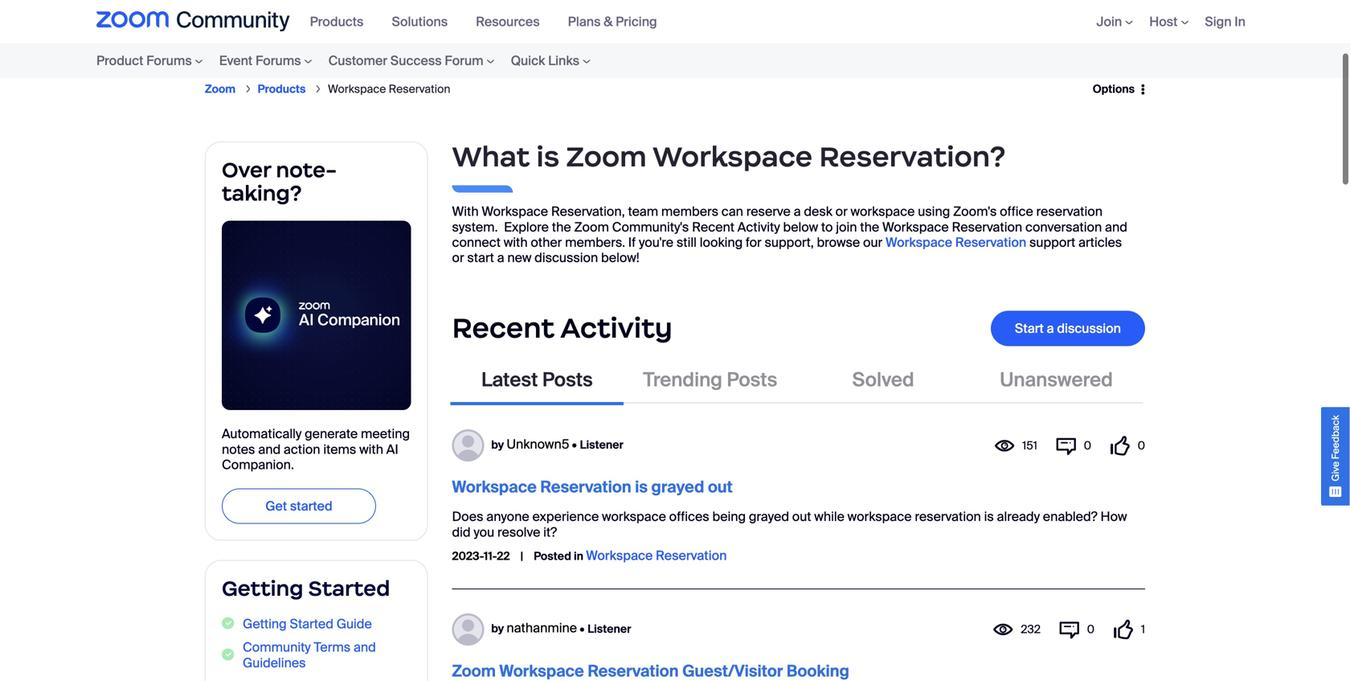 Task type: vqa. For each thing, say whether or not it's contained in the screenshot.
the Get started
yes



Task type: describe. For each thing, give the bounding box(es) containing it.
using
[[918, 203, 951, 220]]

forums for event forums
[[256, 52, 301, 69]]

team
[[628, 203, 659, 220]]

offices
[[669, 508, 710, 525]]

1
[[1142, 622, 1146, 637]]

desk
[[804, 203, 833, 220]]

you're
[[639, 234, 674, 251]]

customer success forum
[[329, 52, 484, 69]]

zoom's
[[954, 203, 997, 220]]

is inside does anyone experience workspace offices being grayed out while workspace reservation is already enabled? how did you resolve it?
[[985, 508, 994, 525]]

members.
[[565, 234, 626, 251]]

unknown5
[[507, 436, 570, 453]]

workspace up 'other'
[[482, 203, 548, 220]]

reservation inside with workspace reservation, team members can reserve a desk or workspace using zoom's office reservation system.  explore the zoom community's recent activity below to join the workspace reservation conversation and connect with other members. if you're still looking for support, browse our
[[1037, 203, 1103, 220]]

resolve
[[498, 524, 541, 541]]

unknown5 image
[[452, 429, 484, 462]]

product forums link
[[96, 43, 211, 78]]

151
[[1023, 438, 1038, 453]]

recent inside with workspace reservation, team members can reserve a desk or workspace using zoom's office reservation system.  explore the zoom community's recent activity below to join the workspace reservation conversation and connect with other members. if you're still looking for support, browse our
[[692, 219, 735, 235]]

reserve
[[747, 203, 791, 220]]

trending
[[643, 367, 723, 392]]

getting for getting started guide community terms and guidelines
[[243, 615, 287, 632]]

2 the from the left
[[861, 219, 880, 235]]

workspace down using
[[886, 234, 953, 251]]

support
[[1030, 234, 1076, 251]]

posts for trending posts
[[727, 367, 778, 392]]

1 vertical spatial workspace reservation
[[883, 234, 1030, 251]]

notes
[[222, 441, 255, 458]]

workspace reservation link for what is zoom workspace reservation?
[[883, 234, 1030, 251]]

workspace down workspace reservation is grayed out link
[[602, 508, 666, 525]]

connect
[[452, 234, 501, 251]]

&
[[604, 13, 613, 30]]

sign in
[[1206, 13, 1246, 30]]

success
[[391, 52, 442, 69]]

sign in link
[[1206, 13, 1246, 30]]

office
[[1000, 203, 1034, 220]]

0 vertical spatial products link
[[310, 13, 376, 30]]

started for getting started
[[308, 575, 390, 602]]

ai
[[387, 441, 399, 458]]

0 for unknown5
[[1084, 438, 1092, 453]]

0 horizontal spatial grayed
[[652, 477, 705, 497]]

over note- taking?
[[222, 157, 337, 206]]

items
[[324, 441, 356, 458]]

new
[[508, 249, 532, 266]]

event forums
[[219, 52, 301, 69]]

reservation down offices
[[656, 547, 727, 564]]

0 horizontal spatial products
[[258, 82, 306, 96]]

for
[[746, 234, 762, 251]]

workspace reservation is grayed out link
[[452, 477, 733, 497]]

host link
[[1150, 13, 1189, 30]]

by for nathanmine
[[492, 621, 504, 636]]

product forums
[[96, 52, 192, 69]]

or inside 'support articles or start a new discussion below!'
[[452, 249, 464, 266]]

companion.
[[222, 456, 294, 473]]

1 vertical spatial zoom
[[566, 139, 647, 174]]

options button
[[1083, 73, 1146, 105]]

experience
[[533, 508, 599, 525]]

customer success forum link
[[320, 43, 503, 78]]

with inside 'automatically generate meeting notes and action items with ai companion.'
[[359, 441, 384, 458]]

1 the from the left
[[552, 219, 571, 235]]

automatically generate meeting notes and action items with ai companion.
[[222, 425, 410, 473]]

customer
[[329, 52, 388, 69]]

quick
[[511, 52, 545, 69]]

getting for getting started
[[222, 575, 304, 602]]

terms
[[314, 639, 351, 656]]

latest
[[482, 367, 538, 392]]

forums for product forums
[[146, 52, 192, 69]]

workspace down customer
[[328, 82, 386, 96]]

workspace reservation is grayed out
[[452, 477, 733, 497]]

solved
[[853, 367, 915, 392]]

22
[[497, 549, 510, 564]]

0 for nathanmine
[[1088, 622, 1095, 637]]

latest posts
[[482, 367, 593, 392]]

zoom inside with workspace reservation, team members can reserve a desk or workspace using zoom's office reservation system.  explore the zoom community's recent activity below to join the workspace reservation conversation and connect with other members. if you're still looking for support, browse our
[[574, 219, 609, 235]]

members
[[662, 203, 719, 220]]

options
[[1093, 81, 1135, 96]]

getting started guide community terms and guidelines
[[243, 615, 376, 671]]

workspace reservation link for 2023-11-22
[[586, 547, 727, 564]]

menu bar containing product forums
[[64, 43, 631, 78]]

start
[[1015, 320, 1044, 337]]

being
[[713, 508, 746, 525]]

meeting
[[361, 425, 410, 442]]

workspace right while
[[848, 508, 912, 525]]

posted
[[534, 549, 572, 564]]

zoom link
[[205, 82, 236, 96]]

quick links
[[511, 52, 580, 69]]

guidelines
[[243, 654, 306, 671]]

event forums link
[[211, 43, 320, 78]]

nathanmine link
[[507, 620, 577, 636]]

• for unknown5
[[572, 437, 577, 452]]

start
[[467, 249, 494, 266]]

11-
[[484, 549, 497, 564]]

solutions
[[392, 13, 448, 30]]

other
[[531, 234, 562, 251]]

getting started guide link
[[243, 615, 372, 632]]

in
[[574, 549, 584, 564]]

and inside getting started guide community terms and guidelines
[[354, 639, 376, 656]]

• for nathanmine
[[580, 621, 585, 636]]

below
[[783, 219, 819, 235]]

nathanmine image
[[452, 613, 484, 645]]

conversation
[[1026, 219, 1103, 235]]

0 vertical spatial zoom
[[205, 82, 236, 96]]

started for getting started guide community terms and guidelines
[[290, 615, 334, 632]]

does
[[452, 508, 484, 525]]



Task type: locate. For each thing, give the bounding box(es) containing it.
reservation up experience
[[541, 477, 632, 497]]

with left ai
[[359, 441, 384, 458]]

listener for unknown5
[[580, 437, 624, 452]]

out up being
[[708, 477, 733, 497]]

automatically
[[222, 425, 302, 442]]

with left 'other'
[[504, 234, 528, 251]]

posts right trending
[[727, 367, 778, 392]]

below!
[[601, 249, 640, 266]]

0 horizontal spatial discussion
[[535, 249, 598, 266]]

unanswered
[[1000, 367, 1114, 392]]

workspace
[[328, 82, 386, 96], [653, 139, 813, 174], [482, 203, 548, 220], [883, 219, 949, 235], [886, 234, 953, 251], [452, 477, 537, 497], [586, 547, 653, 564]]

1 horizontal spatial •
[[580, 621, 585, 636]]

by for unknown5
[[492, 437, 504, 452]]

0 vertical spatial out
[[708, 477, 733, 497]]

reservation
[[1037, 203, 1103, 220], [915, 508, 982, 525]]

does anyone experience workspace offices being grayed out while workspace reservation is already enabled? how did you resolve it?
[[452, 508, 1128, 541]]

1 vertical spatial discussion
[[1058, 320, 1122, 337]]

workspace up our
[[851, 203, 915, 220]]

pricing
[[616, 13, 657, 30]]

trending posts
[[643, 367, 778, 392]]

and down guide
[[354, 639, 376, 656]]

0 horizontal spatial •
[[572, 437, 577, 452]]

1 vertical spatial products link
[[258, 82, 306, 96]]

products up customer
[[310, 13, 364, 30]]

list containing zoom
[[205, 69, 1083, 109]]

1 horizontal spatial is
[[635, 477, 648, 497]]

join
[[1097, 13, 1123, 30]]

1 horizontal spatial posts
[[727, 367, 778, 392]]

0 horizontal spatial activity
[[561, 310, 673, 345]]

looking
[[700, 234, 743, 251]]

2 horizontal spatial a
[[1047, 320, 1055, 337]]

0 horizontal spatial the
[[552, 219, 571, 235]]

0 vertical spatial and
[[1106, 219, 1128, 235]]

1 vertical spatial and
[[258, 441, 281, 458]]

our
[[864, 234, 883, 251]]

grayed up offices
[[652, 477, 705, 497]]

0 horizontal spatial with
[[359, 441, 384, 458]]

and right "notes"
[[258, 441, 281, 458]]

1 vertical spatial or
[[452, 249, 464, 266]]

• inside by nathanmine • listener
[[580, 621, 585, 636]]

1 forums from the left
[[146, 52, 192, 69]]

1 vertical spatial getting
[[243, 615, 287, 632]]

and inside with workspace reservation, team members can reserve a desk or workspace using zoom's office reservation system.  explore the zoom community's recent activity below to join the workspace reservation conversation and connect with other members. if you're still looking for support, browse our
[[1106, 219, 1128, 235]]

a
[[794, 203, 801, 220], [497, 249, 505, 266], [1047, 320, 1055, 337]]

0 vertical spatial workspace reservation link
[[883, 234, 1030, 251]]

browse
[[817, 234, 860, 251]]

with
[[452, 203, 479, 220]]

0 vertical spatial getting
[[222, 575, 304, 602]]

articles
[[1079, 234, 1123, 251]]

by right nathanmine image
[[492, 621, 504, 636]]

discussion inside 'support articles or start a new discussion below!'
[[535, 249, 598, 266]]

0 vertical spatial with
[[504, 234, 528, 251]]

by nathanmine • listener
[[492, 620, 631, 636]]

1 horizontal spatial products
[[310, 13, 364, 30]]

getting up getting started guide link
[[222, 575, 304, 602]]

1 vertical spatial out
[[793, 508, 812, 525]]

1 posts from the left
[[543, 367, 593, 392]]

sign
[[1206, 13, 1232, 30]]

1 vertical spatial products
[[258, 82, 306, 96]]

what is zoom workspace reservation?
[[452, 139, 1006, 174]]

workspace up anyone
[[452, 477, 537, 497]]

resources link
[[476, 13, 552, 30]]

0
[[1084, 438, 1092, 453], [1138, 438, 1146, 453], [1088, 622, 1095, 637]]

workspace reservation down zoom's
[[883, 234, 1030, 251]]

0 horizontal spatial is
[[537, 139, 560, 174]]

listener
[[580, 437, 624, 452], [588, 621, 631, 636]]

started up terms
[[290, 615, 334, 632]]

2 by from the top
[[492, 621, 504, 636]]

products link inside list
[[258, 82, 306, 96]]

1 vertical spatial listener
[[588, 621, 631, 636]]

0 horizontal spatial workspace reservation
[[328, 82, 451, 96]]

community
[[243, 639, 311, 656]]

and inside 'automatically generate meeting notes and action items with ai companion.'
[[258, 441, 281, 458]]

out inside does anyone experience workspace offices being grayed out while workspace reservation is already enabled? how did you resolve it?
[[793, 508, 812, 525]]

1 vertical spatial activity
[[561, 310, 673, 345]]

enabled?
[[1043, 508, 1098, 525]]

with inside with workspace reservation, team members can reserve a desk or workspace using zoom's office reservation system.  explore the zoom community's recent activity below to join the workspace reservation conversation and connect with other members. if you're still looking for support, browse our
[[504, 234, 528, 251]]

quick links link
[[503, 43, 599, 78]]

1 vertical spatial recent
[[452, 310, 555, 345]]

workspace reservation link down zoom's
[[883, 234, 1030, 251]]

activity inside with workspace reservation, team members can reserve a desk or workspace using zoom's office reservation system.  explore the zoom community's recent activity below to join the workspace reservation conversation and connect with other members. if you're still looking for support, browse our
[[738, 219, 780, 235]]

nathanmine
[[507, 620, 577, 636]]

1 horizontal spatial forums
[[256, 52, 301, 69]]

community's
[[612, 219, 689, 235]]

by inside by unknown5 • listener
[[492, 437, 504, 452]]

1 by from the top
[[492, 437, 504, 452]]

1 horizontal spatial the
[[861, 219, 880, 235]]

reservation inside does anyone experience workspace offices being grayed out while workspace reservation is already enabled? how did you resolve it?
[[915, 508, 982, 525]]

2 posts from the left
[[727, 367, 778, 392]]

workspace right in
[[586, 547, 653, 564]]

1 horizontal spatial activity
[[738, 219, 780, 235]]

1 vertical spatial with
[[359, 441, 384, 458]]

discussion right new
[[535, 249, 598, 266]]

1 horizontal spatial with
[[504, 234, 528, 251]]

zoom down event
[[205, 82, 236, 96]]

0 vertical spatial recent
[[692, 219, 735, 235]]

plans & pricing link
[[568, 13, 669, 30]]

0 vertical spatial products
[[310, 13, 364, 30]]

host
[[1150, 13, 1178, 30]]

0 vertical spatial or
[[836, 203, 848, 220]]

listener inside by nathanmine • listener
[[588, 621, 631, 636]]

2 vertical spatial and
[[354, 639, 376, 656]]

0 horizontal spatial reservation
[[915, 508, 982, 525]]

|
[[521, 549, 523, 564]]

posts down recent activity
[[543, 367, 593, 392]]

0 vertical spatial grayed
[[652, 477, 705, 497]]

recent left for
[[692, 219, 735, 235]]

grayed right being
[[749, 508, 790, 525]]

0 horizontal spatial out
[[708, 477, 733, 497]]

1 horizontal spatial and
[[354, 639, 376, 656]]

community terms and guidelines link
[[243, 639, 411, 671]]

support,
[[765, 234, 814, 251]]

guide
[[337, 615, 372, 632]]

1 vertical spatial reservation
[[915, 508, 982, 525]]

join link
[[1097, 13, 1134, 30]]

• inside by unknown5 • listener
[[572, 437, 577, 452]]

list
[[205, 69, 1083, 109]]

0 vertical spatial a
[[794, 203, 801, 220]]

and
[[1106, 219, 1128, 235], [258, 441, 281, 458], [354, 639, 376, 656]]

2 horizontal spatial and
[[1106, 219, 1128, 235]]

community.title image
[[96, 11, 290, 32]]

products down event forums link
[[258, 82, 306, 96]]

zoom
[[205, 82, 236, 96], [566, 139, 647, 174], [574, 219, 609, 235]]

1 horizontal spatial grayed
[[749, 508, 790, 525]]

get
[[266, 498, 287, 515]]

posts for latest posts
[[543, 367, 593, 392]]

2 vertical spatial zoom
[[574, 219, 609, 235]]

0 horizontal spatial recent
[[452, 310, 555, 345]]

the right 'join'
[[861, 219, 880, 235]]

a left "desk"
[[794, 203, 801, 220]]

products link down event forums link
[[258, 82, 306, 96]]

2 vertical spatial is
[[985, 508, 994, 525]]

a right "start"
[[1047, 320, 1055, 337]]

by right the unknown5 icon
[[492, 437, 504, 452]]

1 vertical spatial •
[[580, 621, 585, 636]]

forum
[[445, 52, 484, 69]]

grayed inside does anyone experience workspace offices being grayed out while workspace reservation is already enabled? how did you resolve it?
[[749, 508, 790, 525]]

and right conversation
[[1106, 219, 1128, 235]]

0 vertical spatial discussion
[[535, 249, 598, 266]]

0 vertical spatial listener
[[580, 437, 624, 452]]

forums right event
[[256, 52, 301, 69]]

a inside 'support articles or start a new discussion below!'
[[497, 249, 505, 266]]

recent up latest
[[452, 310, 555, 345]]

event
[[219, 52, 253, 69]]

2 horizontal spatial is
[[985, 508, 994, 525]]

with workspace reservation, team members can reserve a desk or workspace using zoom's office reservation system.  explore the zoom community's recent activity below to join the workspace reservation conversation and connect with other members. if you're still looking for support, browse our
[[452, 203, 1128, 251]]

1 horizontal spatial products link
[[310, 13, 376, 30]]

the right the explore
[[552, 219, 571, 235]]

workspace reservation down customer success forum
[[328, 82, 451, 96]]

1 horizontal spatial workspace reservation link
[[883, 234, 1030, 251]]

heading
[[452, 142, 1146, 158]]

1 horizontal spatial a
[[794, 203, 801, 220]]

2 vertical spatial a
[[1047, 320, 1055, 337]]

0 horizontal spatial or
[[452, 249, 464, 266]]

plans
[[568, 13, 601, 30]]

can
[[722, 203, 744, 220]]

0 vertical spatial reservation
[[1037, 203, 1103, 220]]

listener right nathanmine at the bottom
[[588, 621, 631, 636]]

join
[[836, 219, 857, 235]]

0 vertical spatial activity
[[738, 219, 780, 235]]

in
[[1235, 13, 1246, 30]]

zoom up reservation,
[[566, 139, 647, 174]]

discussion right "start"
[[1058, 320, 1122, 337]]

0 vertical spatial by
[[492, 437, 504, 452]]

menu bar containing join
[[1073, 0, 1254, 43]]

reservation up support
[[1037, 203, 1103, 220]]

workspace inside with workspace reservation, team members can reserve a desk or workspace using zoom's office reservation system.  explore the zoom community's recent activity below to join the workspace reservation conversation and connect with other members. if you're still looking for support, browse our
[[851, 203, 915, 220]]

or right to
[[836, 203, 848, 220]]

reservation?
[[820, 139, 1006, 174]]

reservation left already
[[915, 508, 982, 525]]

getting started heading
[[222, 575, 411, 602]]

listener up workspace reservation is grayed out link
[[580, 437, 624, 452]]

0 horizontal spatial a
[[497, 249, 505, 266]]

1 horizontal spatial reservation
[[1037, 203, 1103, 220]]

grayed
[[652, 477, 705, 497], [749, 508, 790, 525]]

did
[[452, 524, 471, 541]]

2023-
[[452, 549, 484, 564]]

or inside with workspace reservation, team members can reserve a desk or workspace using zoom's office reservation system.  explore the zoom community's recent activity below to join the workspace reservation conversation and connect with other members. if you're still looking for support, browse our
[[836, 203, 848, 220]]

reservation down zoom's
[[956, 234, 1027, 251]]

• right nathanmine link
[[580, 621, 585, 636]]

solutions link
[[392, 13, 460, 30]]

232
[[1021, 622, 1041, 637]]

discussion
[[535, 249, 598, 266], [1058, 320, 1122, 337]]

1 vertical spatial by
[[492, 621, 504, 636]]

1 vertical spatial started
[[290, 615, 334, 632]]

1 horizontal spatial or
[[836, 203, 848, 220]]

forums down community.title image
[[146, 52, 192, 69]]

started up guide
[[308, 575, 390, 602]]

0 vertical spatial is
[[537, 139, 560, 174]]

0 vertical spatial workspace reservation
[[328, 82, 451, 96]]

with
[[504, 234, 528, 251], [359, 441, 384, 458]]

workspace reservation link
[[883, 234, 1030, 251], [586, 547, 727, 564]]

action
[[284, 441, 320, 458]]

already
[[997, 508, 1040, 525]]

menu bar
[[302, 0, 678, 43], [1073, 0, 1254, 43], [64, 43, 631, 78]]

a left new
[[497, 249, 505, 266]]

anyone
[[487, 508, 530, 525]]

forums
[[146, 52, 192, 69], [256, 52, 301, 69]]

the
[[552, 219, 571, 235], [861, 219, 880, 235]]

1 horizontal spatial out
[[793, 508, 812, 525]]

1 vertical spatial a
[[497, 249, 505, 266]]

• right unknown5 link
[[572, 437, 577, 452]]

start a discussion
[[1015, 320, 1122, 337]]

while
[[815, 508, 845, 525]]

workspace up can on the top right of the page
[[653, 139, 813, 174]]

activity
[[738, 219, 780, 235], [561, 310, 673, 345]]

zoom up below!
[[574, 219, 609, 235]]

reservation down success on the left
[[389, 82, 451, 96]]

1 horizontal spatial recent
[[692, 219, 735, 235]]

2 forums from the left
[[256, 52, 301, 69]]

workspace reservation inside list
[[328, 82, 451, 96]]

reservation inside with workspace reservation, team members can reserve a desk or workspace using zoom's office reservation system.  explore the zoom community's recent activity below to join the workspace reservation conversation and connect with other members. if you're still looking for support, browse our
[[952, 219, 1023, 235]]

product
[[96, 52, 143, 69]]

0 horizontal spatial workspace reservation link
[[586, 547, 727, 564]]

to
[[822, 219, 833, 235]]

listener for nathanmine
[[588, 621, 631, 636]]

workspace left zoom's
[[883, 219, 949, 235]]

1 vertical spatial grayed
[[749, 508, 790, 525]]

a inside with workspace reservation, team members can reserve a desk or workspace using zoom's office reservation system.  explore the zoom community's recent activity below to join the workspace reservation conversation and connect with other members. if you're still looking for support, browse our
[[794, 203, 801, 220]]

workspace reservation link down offices
[[586, 547, 727, 564]]

if
[[629, 234, 636, 251]]

1 horizontal spatial discussion
[[1058, 320, 1122, 337]]

listener inside by unknown5 • listener
[[580, 437, 624, 452]]

0 vertical spatial started
[[308, 575, 390, 602]]

out left while
[[793, 508, 812, 525]]

reservation
[[389, 82, 451, 96], [952, 219, 1023, 235], [956, 234, 1027, 251], [541, 477, 632, 497], [656, 547, 727, 564]]

recent activity
[[452, 310, 673, 345]]

reservation right using
[[952, 219, 1023, 235]]

0 horizontal spatial and
[[258, 441, 281, 458]]

or left start
[[452, 249, 464, 266]]

0 horizontal spatial forums
[[146, 52, 192, 69]]

0 vertical spatial •
[[572, 437, 577, 452]]

1 vertical spatial is
[[635, 477, 648, 497]]

1 horizontal spatial workspace reservation
[[883, 234, 1030, 251]]

0 horizontal spatial products link
[[258, 82, 306, 96]]

getting up community
[[243, 615, 287, 632]]

support articles or start a new discussion below!
[[452, 234, 1123, 266]]

explore
[[504, 219, 549, 235]]

1 vertical spatial workspace reservation link
[[586, 547, 727, 564]]

0 horizontal spatial posts
[[543, 367, 593, 392]]

get started
[[266, 498, 333, 515]]

menu bar containing products
[[302, 0, 678, 43]]

products link up customer
[[310, 13, 376, 30]]

getting inside getting started guide community terms and guidelines
[[243, 615, 287, 632]]

still
[[677, 234, 697, 251]]

generate
[[305, 425, 358, 442]]

started inside getting started guide community terms and guidelines
[[290, 615, 334, 632]]

by inside by nathanmine • listener
[[492, 621, 504, 636]]

reservation,
[[551, 203, 625, 220]]



